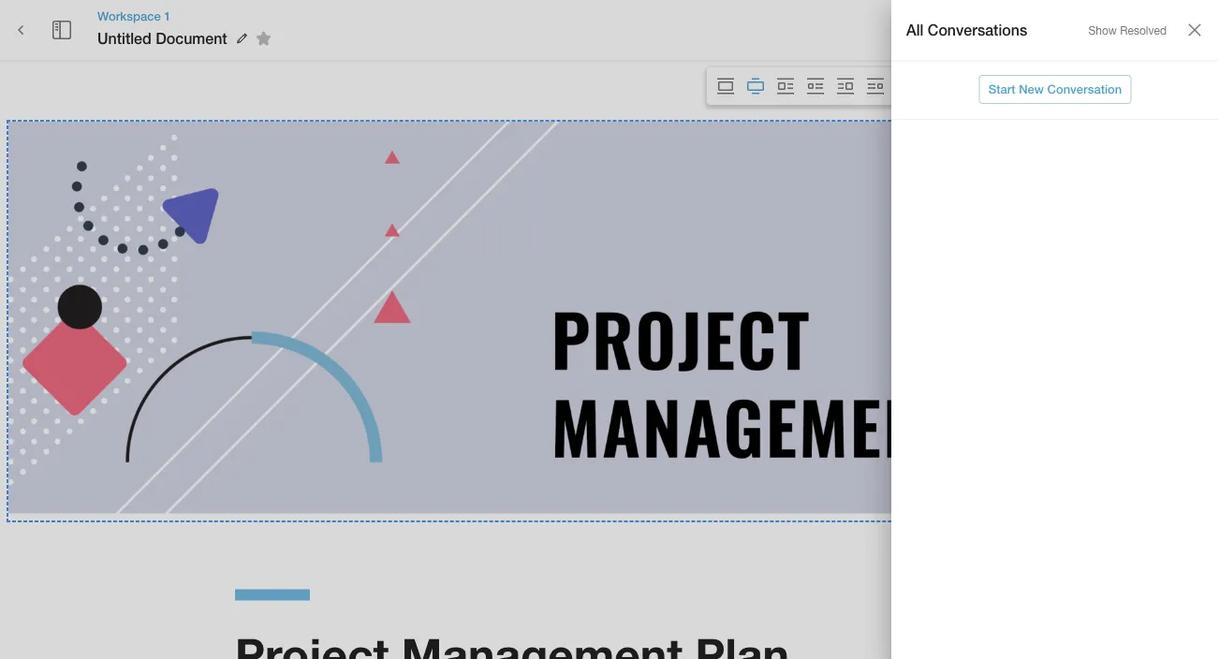 Task type: locate. For each thing, give the bounding box(es) containing it.
conversations
[[928, 21, 1028, 39]]

document
[[156, 29, 227, 47]]

favorite image
[[253, 27, 275, 50]]

1
[[164, 8, 171, 23]]

all
[[907, 21, 924, 39]]

workspace 1 link
[[97, 7, 278, 24]]

show
[[1089, 24, 1118, 37]]

resolved
[[1121, 24, 1167, 37]]

start
[[989, 82, 1016, 97]]

new
[[1020, 82, 1045, 97]]

workspace
[[97, 8, 161, 23]]

more button
[[1138, 16, 1197, 44]]

more
[[1153, 23, 1182, 37]]



Task type: describe. For each thing, give the bounding box(es) containing it.
all conversations
[[907, 21, 1028, 39]]

js button
[[890, 12, 926, 48]]

untitled document
[[97, 29, 227, 47]]

untitled
[[97, 29, 152, 47]]

workspace 1
[[97, 8, 171, 23]]

start new conversation
[[989, 82, 1123, 97]]

conversation
[[1048, 82, 1123, 97]]

show resolved
[[1089, 24, 1167, 37]]

js
[[904, 23, 912, 37]]

start new conversation button
[[980, 75, 1132, 104]]



Task type: vqa. For each thing, say whether or not it's contained in the screenshot.
"Workspace 1"
yes



